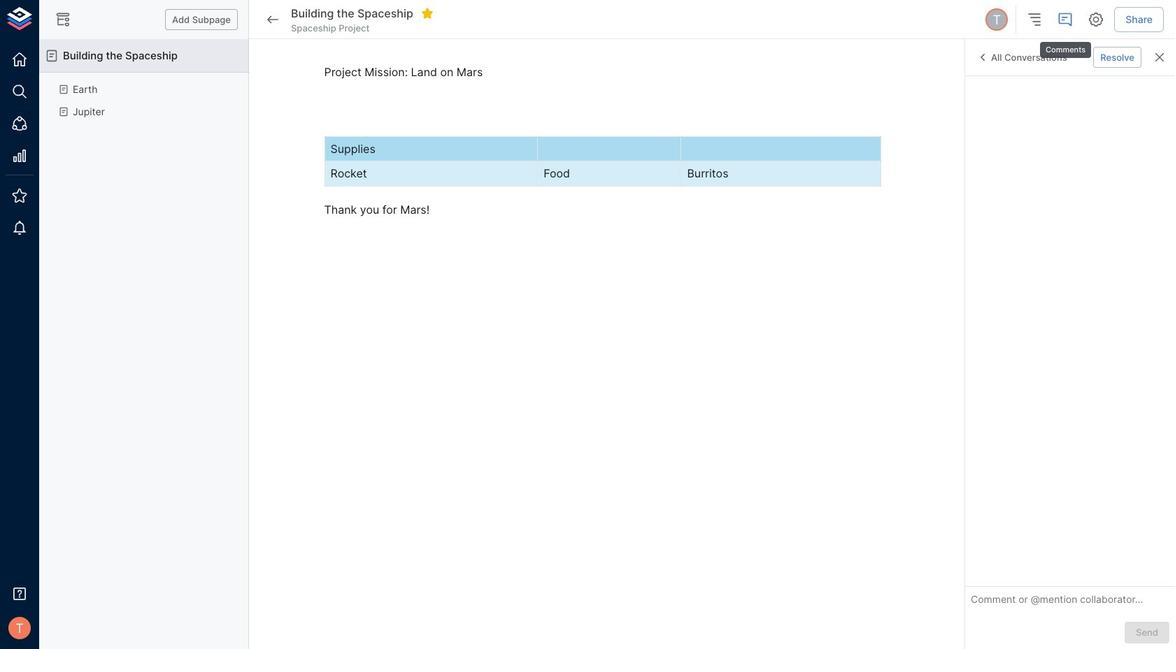 Task type: describe. For each thing, give the bounding box(es) containing it.
settings image
[[1088, 11, 1105, 28]]

table of contents image
[[1026, 11, 1043, 28]]

comments image
[[1057, 11, 1074, 28]]

Comment or @mention collaborator... text field
[[971, 593, 1170, 612]]



Task type: locate. For each thing, give the bounding box(es) containing it.
hide wiki image
[[55, 11, 71, 28]]

remove favorite image
[[421, 7, 434, 20]]

tooltip
[[1039, 32, 1093, 60]]

go back image
[[264, 11, 281, 28]]



Task type: vqa. For each thing, say whether or not it's contained in the screenshot.
Plan
no



